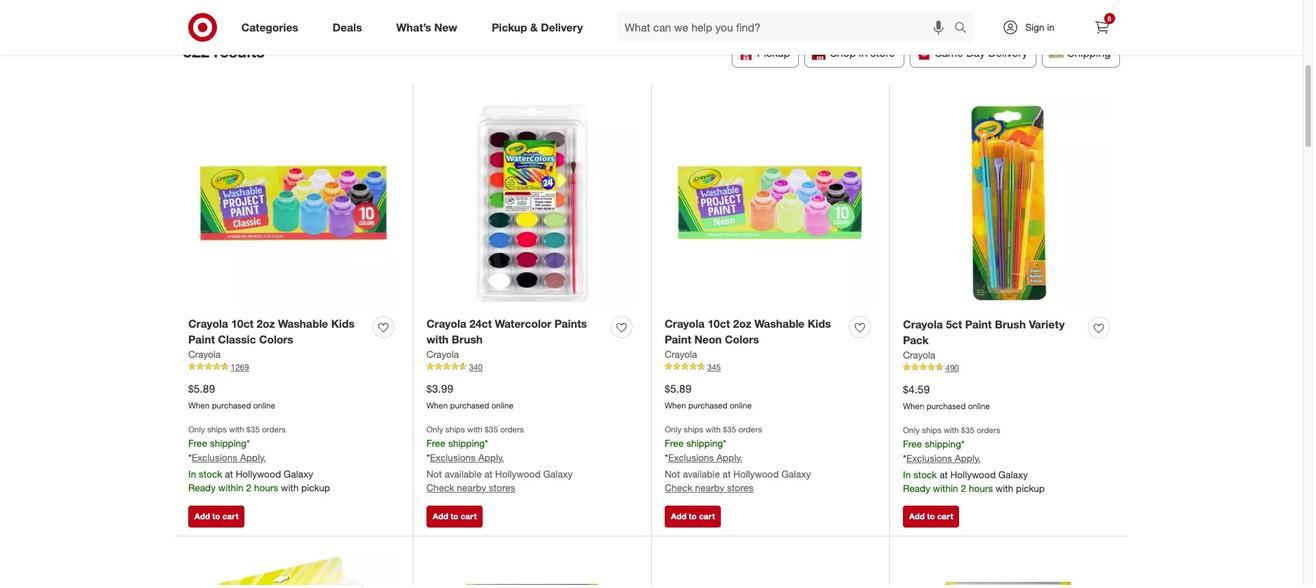 Task type: describe. For each thing, give the bounding box(es) containing it.
add to cart for crayola 24ct watercolor paints with brush
[[433, 512, 477, 522]]

to for crayola 10ct 2oz washable kids paint neon colors
[[689, 512, 697, 522]]

within for $5.89
[[218, 482, 244, 493]]

categories
[[241, 20, 298, 34]]

pickup & delivery link
[[480, 12, 600, 42]]

featured button
[[626, 0, 693, 24]]

hollywood for crayola 5ct paint brush variety pack
[[951, 469, 996, 480]]

sign
[[1026, 21, 1045, 33]]

store
[[871, 46, 895, 60]]

shipping button
[[1042, 38, 1120, 68]]

only ships with $35 orders free shipping * * exclusions apply. not available at hollywood galaxy check nearby stores for $3.99
[[427, 424, 573, 493]]

exclusions apply. button for crayola 5ct paint brush variety pack
[[907, 452, 981, 465]]

at for crayola 24ct watercolor paints with brush
[[485, 468, 493, 480]]

deals for deals link
[[333, 20, 362, 34]]

pickup button
[[732, 38, 799, 68]]

purchased for crayola 5ct paint brush variety pack
[[927, 401, 966, 411]]

add to cart for crayola 5ct paint brush variety pack
[[909, 512, 953, 522]]

in for sign
[[1047, 21, 1055, 33]]

only for crayola 24ct watercolor paints with brush
[[427, 424, 443, 435]]

sold by button
[[755, 0, 815, 24]]

to for crayola 5ct paint brush variety pack
[[927, 512, 935, 522]]

filter button
[[183, 0, 247, 24]]

shipping for crayola 5ct paint brush variety pack
[[925, 438, 962, 450]]

at for crayola 5ct paint brush variety pack
[[940, 469, 948, 480]]

crayola 10ct 2oz washable kids paint classic colors
[[188, 317, 355, 346]]

at for crayola 10ct 2oz washable kids paint classic colors
[[225, 468, 233, 480]]

490
[[946, 363, 959, 373]]

what's new
[[396, 20, 458, 34]]

shop
[[830, 46, 856, 60]]

hours for $4.59
[[969, 482, 993, 494]]

filter
[[213, 2, 237, 16]]

hours for $5.89
[[254, 482, 278, 493]]

exclusions for crayola 24ct watercolor paints with brush
[[430, 452, 476, 463]]

1269
[[231, 362, 249, 372]]

2oz for neon
[[733, 317, 752, 331]]

crayola down the pack
[[903, 349, 936, 361]]

variety
[[1029, 318, 1065, 332]]

$3.99 when purchased online
[[427, 382, 514, 411]]

crayola inside crayola 10ct 2oz washable kids paint neon colors
[[665, 317, 705, 331]]

cart for crayola 10ct 2oz washable kids paint neon colors
[[699, 512, 715, 522]]

exclusions apply. button for crayola 24ct watercolor paints with brush
[[430, 451, 504, 465]]

featured
[[638, 2, 682, 16]]

check for $5.89
[[665, 482, 693, 493]]

10ct for classic
[[231, 317, 254, 331]]

24ct
[[470, 317, 492, 331]]

$5.89 when purchased online for classic
[[188, 382, 275, 411]]

&
[[530, 20, 538, 34]]

categories link
[[230, 12, 316, 42]]

what's
[[396, 20, 431, 34]]

522 results
[[183, 42, 265, 61]]

when for crayola 24ct watercolor paints with brush
[[427, 400, 448, 411]]

shop in store
[[830, 46, 895, 60]]

online for crayola 10ct 2oz washable kids paint neon colors
[[730, 400, 752, 411]]

within for $4.59
[[933, 482, 958, 494]]

exclusions apply. button for crayola 10ct 2oz washable kids paint neon colors
[[668, 451, 743, 465]]

apply. for crayola 10ct 2oz washable kids paint classic colors
[[240, 452, 266, 463]]

brush inside crayola 24ct watercolor paints with brush
[[452, 333, 483, 346]]

add for crayola 5ct paint brush variety pack
[[909, 512, 925, 522]]

$4.59 when purchased online
[[903, 383, 990, 411]]

What can we help you find? suggestions appear below search field
[[617, 12, 958, 42]]

hollywood for crayola 10ct 2oz washable kids paint classic colors
[[236, 468, 281, 480]]

ships for crayola 10ct 2oz washable kids paint classic colors
[[207, 424, 227, 435]]

exclusions for crayola 10ct 2oz washable kids paint neon colors
[[668, 452, 714, 463]]

only ships with $35 orders free shipping * * exclusions apply. not available at hollywood galaxy check nearby stores for $5.89
[[665, 424, 811, 493]]

paint inside 'crayola 5ct paint brush variety pack'
[[965, 318, 992, 332]]

2oz for classic
[[257, 317, 275, 331]]

day
[[967, 46, 985, 60]]

apply. for crayola 24ct watercolor paints with brush
[[478, 452, 504, 463]]

galaxy for crayola 5ct paint brush variety pack
[[999, 469, 1028, 480]]

crayola inside crayola 10ct 2oz washable kids paint classic colors
[[188, 317, 228, 331]]

when for crayola 5ct paint brush variety pack
[[903, 401, 925, 411]]

only for crayola 5ct paint brush variety pack
[[903, 425, 920, 435]]

crayola 24ct watercolor paints with brush
[[427, 317, 587, 346]]

search
[[948, 22, 981, 35]]

in for $4.59
[[903, 469, 911, 480]]

brush inside 'crayola 5ct paint brush variety pack'
[[995, 318, 1026, 332]]

stock for $5.89
[[199, 468, 222, 480]]

crayola 10ct 2oz washable kids paint classic colors link
[[188, 316, 367, 348]]

washable for crayola 10ct 2oz washable kids paint neon colors
[[755, 317, 805, 331]]

apply. for crayola 5ct paint brush variety pack
[[955, 452, 981, 464]]

stores for $5.89
[[727, 482, 754, 493]]

galaxy for crayola 10ct 2oz washable kids paint neon colors
[[782, 468, 811, 480]]

$3.99
[[427, 382, 453, 396]]

345
[[707, 362, 721, 372]]

$5.89 for crayola 10ct 2oz washable kids paint classic colors
[[188, 382, 215, 396]]

results
[[214, 42, 265, 61]]

classic
[[218, 333, 256, 346]]

pickup & delivery
[[492, 20, 583, 34]]

galaxy for crayola 10ct 2oz washable kids paint classic colors
[[284, 468, 313, 480]]

$5.89 for crayola 10ct 2oz washable kids paint neon colors
[[665, 382, 692, 396]]

crayola 10ct 2oz washable kids paint neon colors
[[665, 317, 831, 346]]

2 for $5.89
[[246, 482, 252, 493]]

same
[[935, 46, 964, 60]]

sign in link
[[991, 12, 1076, 42]]

sign in
[[1026, 21, 1055, 33]]

with inside crayola 24ct watercolor paints with brush
[[427, 333, 449, 346]]

$5.89 when purchased online for neon
[[665, 382, 752, 411]]

cart for crayola 10ct 2oz washable kids paint classic colors
[[223, 512, 239, 522]]

washable for crayola 10ct 2oz washable kids paint classic colors
[[278, 317, 328, 331]]

nearby for $3.99
[[457, 482, 486, 493]]

shipping
[[1068, 46, 1111, 60]]

add to cart for crayola 10ct 2oz washable kids paint neon colors
[[671, 512, 715, 522]]

stores for $3.99
[[489, 482, 515, 493]]

paints
[[555, 317, 587, 331]]

add for crayola 10ct 2oz washable kids paint classic colors
[[194, 512, 210, 522]]

when for crayola 10ct 2oz washable kids paint neon colors
[[665, 400, 686, 411]]



Task type: vqa. For each thing, say whether or not it's contained in the screenshot.
ships for Crayola 24ct Watercolor Paints with Brush
yes



Task type: locate. For each thing, give the bounding box(es) containing it.
0 vertical spatial in
[[1047, 21, 1055, 33]]

ships for crayola 5ct paint brush variety pack
[[922, 425, 942, 435]]

0 horizontal spatial available
[[445, 468, 482, 480]]

340
[[469, 362, 483, 372]]

0 horizontal spatial nearby
[[457, 482, 486, 493]]

delivery
[[541, 20, 583, 34], [988, 46, 1028, 60]]

delivery inside same day delivery button
[[988, 46, 1028, 60]]

crayola left '24ct'
[[427, 317, 467, 331]]

pickup left &
[[492, 20, 527, 34]]

1 horizontal spatial check nearby stores button
[[665, 481, 754, 495]]

kids up 1269 link
[[331, 317, 355, 331]]

available for $5.89
[[683, 468, 720, 480]]

2oz up 1269 link
[[257, 317, 275, 331]]

crayola 10ct 2oz washable kids paint classic colors image
[[188, 98, 399, 309], [188, 98, 399, 309]]

1 horizontal spatial stock
[[914, 469, 937, 480]]

ships
[[207, 424, 227, 435], [446, 424, 465, 435], [684, 424, 703, 435], [922, 425, 942, 435]]

online inside $3.99 when purchased online
[[492, 400, 514, 411]]

in left store
[[859, 46, 868, 60]]

6 link
[[1087, 12, 1117, 42]]

0 horizontal spatial 10ct
[[231, 317, 254, 331]]

purchased down $4.59
[[927, 401, 966, 411]]

1 horizontal spatial 2oz
[[733, 317, 752, 331]]

paint left the neon
[[665, 333, 692, 346]]

ready
[[188, 482, 216, 493], [903, 482, 931, 494]]

available
[[445, 468, 482, 480], [683, 468, 720, 480]]

same day delivery button
[[910, 38, 1037, 68]]

2 washable from the left
[[755, 317, 805, 331]]

shipping for crayola 24ct watercolor paints with brush
[[448, 437, 485, 449]]

crayola link down the pack
[[903, 348, 936, 362]]

1 washable from the left
[[278, 317, 328, 331]]

washable inside crayola 10ct 2oz washable kids paint classic colors
[[278, 317, 328, 331]]

pack
[[903, 333, 929, 347]]

0 horizontal spatial 2
[[246, 482, 252, 493]]

1 horizontal spatial brush
[[995, 318, 1026, 332]]

1 horizontal spatial deals
[[710, 2, 738, 16]]

exclusions for crayola 10ct 2oz washable kids paint classic colors
[[192, 452, 238, 463]]

1 $5.89 from the left
[[188, 382, 215, 396]]

not for $3.99
[[427, 468, 442, 480]]

orders
[[262, 424, 286, 435], [500, 424, 524, 435], [739, 424, 762, 435], [977, 425, 1001, 435]]

1 horizontal spatial not
[[665, 468, 680, 480]]

340 link
[[427, 361, 638, 373]]

online
[[253, 400, 275, 411], [492, 400, 514, 411], [730, 400, 752, 411], [968, 401, 990, 411]]

to
[[212, 512, 220, 522], [451, 512, 459, 522], [689, 512, 697, 522], [927, 512, 935, 522]]

crayola link
[[188, 348, 221, 361], [427, 348, 459, 361], [665, 348, 697, 361], [903, 348, 936, 362]]

6
[[1108, 14, 1112, 23]]

add for crayola 10ct 2oz washable kids paint neon colors
[[671, 512, 687, 522]]

at
[[225, 468, 233, 480], [485, 468, 493, 480], [723, 468, 731, 480], [940, 469, 948, 480]]

0 vertical spatial delivery
[[541, 20, 583, 34]]

0 horizontal spatial within
[[218, 482, 244, 493]]

1 horizontal spatial colors
[[725, 333, 759, 346]]

add to cart button for crayola 10ct 2oz washable kids paint classic colors
[[188, 506, 245, 528]]

purchased for crayola 24ct watercolor paints with brush
[[450, 400, 489, 411]]

pickup for pickup
[[757, 46, 790, 60]]

orders down $3.99 when purchased online
[[500, 424, 524, 435]]

1 horizontal spatial pickup
[[1016, 482, 1045, 494]]

$35
[[247, 424, 260, 435], [485, 424, 498, 435], [723, 424, 736, 435], [962, 425, 975, 435]]

4 add to cart from the left
[[909, 512, 953, 522]]

cart
[[223, 512, 239, 522], [461, 512, 477, 522], [699, 512, 715, 522], [937, 512, 953, 522]]

orders for crayola 10ct 2oz washable kids paint classic colors
[[262, 424, 286, 435]]

colors right the neon
[[725, 333, 759, 346]]

pickup for pickup & delivery
[[492, 20, 527, 34]]

orders for crayola 10ct 2oz washable kids paint neon colors
[[739, 424, 762, 435]]

only ships with $35 orders free shipping * * exclusions apply. in stock at  hollywood galaxy ready within 2 hours with pickup for $4.59
[[903, 425, 1045, 494]]

purchased for crayola 10ct 2oz washable kids paint classic colors
[[212, 400, 251, 411]]

washable inside crayola 10ct 2oz washable kids paint neon colors
[[755, 317, 805, 331]]

2 kids from the left
[[808, 317, 831, 331]]

in right sign
[[1047, 21, 1055, 33]]

0 vertical spatial deals
[[710, 2, 738, 16]]

kids for crayola 10ct 2oz washable kids paint classic colors
[[331, 317, 355, 331]]

crayola 10ct 2oz washable kids paint neon colors image
[[665, 98, 876, 309], [665, 98, 876, 309]]

1 horizontal spatial washable
[[755, 317, 805, 331]]

crayola link for crayola 24ct watercolor paints with brush
[[427, 348, 459, 361]]

check nearby stores button for $3.99
[[427, 481, 515, 495]]

0 horizontal spatial paint
[[188, 333, 215, 346]]

1 vertical spatial brush
[[452, 333, 483, 346]]

exclusions
[[192, 452, 238, 463], [430, 452, 476, 463], [668, 452, 714, 463], [907, 452, 952, 464]]

exclusions for crayola 5ct paint brush variety pack
[[907, 452, 952, 464]]

brush down '24ct'
[[452, 333, 483, 346]]

490 link
[[903, 362, 1115, 374]]

kids inside crayola 10ct 2oz washable kids paint classic colors
[[331, 317, 355, 331]]

345 link
[[665, 361, 876, 373]]

1 kids from the left
[[331, 317, 355, 331]]

0 vertical spatial pickup
[[492, 20, 527, 34]]

10ct up classic
[[231, 317, 254, 331]]

purchased down the 345
[[689, 400, 728, 411]]

1 2oz from the left
[[257, 317, 275, 331]]

online down 1269 link
[[253, 400, 275, 411]]

1 horizontal spatial in
[[903, 469, 911, 480]]

4 cart from the left
[[937, 512, 953, 522]]

not
[[427, 468, 442, 480], [665, 468, 680, 480]]

hollywood for crayola 10ct 2oz washable kids paint neon colors
[[734, 468, 779, 480]]

10ct inside crayola 10ct 2oz washable kids paint classic colors
[[231, 317, 254, 331]]

crayola 5ct paint brush variety pack link
[[903, 317, 1083, 348]]

sold
[[767, 2, 789, 16]]

galaxy for crayola 24ct watercolor paints with brush
[[543, 468, 573, 480]]

in
[[1047, 21, 1055, 33], [859, 46, 868, 60]]

in for $5.89
[[188, 468, 196, 480]]

2oz inside crayola 10ct 2oz washable kids paint classic colors
[[257, 317, 275, 331]]

522
[[183, 42, 209, 61]]

0 horizontal spatial stores
[[489, 482, 515, 493]]

4 add to cart button from the left
[[903, 506, 960, 528]]

2
[[246, 482, 252, 493], [961, 482, 966, 494]]

purchased down $3.99
[[450, 400, 489, 411]]

by
[[792, 2, 804, 16]]

1 horizontal spatial 2
[[961, 482, 966, 494]]

10ct for neon
[[708, 317, 730, 331]]

crayola 5ct paint brush variety pack image
[[903, 98, 1115, 309], [903, 98, 1115, 309]]

3 add from the left
[[671, 512, 687, 522]]

watercolor
[[495, 317, 552, 331]]

1 horizontal spatial kids
[[808, 317, 831, 331]]

hours
[[254, 482, 278, 493], [969, 482, 993, 494]]

1 add to cart button from the left
[[188, 506, 245, 528]]

1 horizontal spatial paint
[[665, 333, 692, 346]]

0 horizontal spatial brush
[[452, 333, 483, 346]]

colors for neon
[[725, 333, 759, 346]]

2 check from the left
[[665, 482, 693, 493]]

crayola link down the neon
[[665, 348, 697, 361]]

0 horizontal spatial washable
[[278, 317, 328, 331]]

in
[[188, 468, 196, 480], [903, 469, 911, 480]]

delivery right day
[[988, 46, 1028, 60]]

3 cart from the left
[[699, 512, 715, 522]]

$5.89
[[188, 382, 215, 396], [665, 382, 692, 396]]

stock
[[199, 468, 222, 480], [914, 469, 937, 480]]

pickup down what can we help you find? suggestions appear below search box in the top of the page
[[757, 46, 790, 60]]

orders down 345 link on the right bottom of page
[[739, 424, 762, 435]]

deals link
[[321, 12, 379, 42]]

only ships with $35 orders free shipping * * exclusions apply. in stock at  hollywood galaxy ready within 2 hours with pickup
[[188, 424, 330, 493], [903, 425, 1045, 494]]

1 horizontal spatial 10ct
[[708, 317, 730, 331]]

crayola up the neon
[[665, 317, 705, 331]]

1 not from the left
[[427, 468, 442, 480]]

pickup
[[492, 20, 527, 34], [757, 46, 790, 60]]

1 add from the left
[[194, 512, 210, 522]]

10ct inside crayola 10ct 2oz washable kids paint neon colors
[[708, 317, 730, 331]]

0 horizontal spatial pickup
[[301, 482, 330, 493]]

2 add to cart button from the left
[[427, 506, 483, 528]]

0 horizontal spatial only ships with $35 orders free shipping * * exclusions apply. in stock at  hollywood galaxy ready within 2 hours with pickup
[[188, 424, 330, 493]]

1 vertical spatial delivery
[[988, 46, 1028, 60]]

delivery right &
[[541, 20, 583, 34]]

1 horizontal spatial delivery
[[988, 46, 1028, 60]]

3 to from the left
[[689, 512, 697, 522]]

1 horizontal spatial available
[[683, 468, 720, 480]]

shop in store button
[[805, 38, 904, 68]]

1 cart from the left
[[223, 512, 239, 522]]

1 horizontal spatial in
[[1047, 21, 1055, 33]]

when inside $3.99 when purchased online
[[427, 400, 448, 411]]

shipping
[[210, 437, 247, 449], [448, 437, 485, 449], [687, 437, 723, 449], [925, 438, 962, 450]]

1 available from the left
[[445, 468, 482, 480]]

crayola down classic
[[188, 348, 221, 360]]

0 horizontal spatial 2oz
[[257, 317, 275, 331]]

colors up 1269 link
[[259, 333, 293, 346]]

neon
[[695, 333, 722, 346]]

crayola inside 'crayola 5ct paint brush variety pack'
[[903, 318, 943, 332]]

1 add to cart from the left
[[194, 512, 239, 522]]

0 horizontal spatial $5.89 when purchased online
[[188, 382, 275, 411]]

purchased for crayola 10ct 2oz washable kids paint neon colors
[[689, 400, 728, 411]]

paint right 5ct
[[965, 318, 992, 332]]

1 colors from the left
[[259, 333, 293, 346]]

paint
[[965, 318, 992, 332], [188, 333, 215, 346], [665, 333, 692, 346]]

deals left sold
[[710, 2, 738, 16]]

2 not from the left
[[665, 468, 680, 480]]

nearby for $5.89
[[695, 482, 725, 493]]

2 $5.89 from the left
[[665, 382, 692, 396]]

delivery inside pickup & delivery link
[[541, 20, 583, 34]]

check nearby stores button for $5.89
[[665, 481, 754, 495]]

4 add from the left
[[909, 512, 925, 522]]

deals for deals button
[[710, 2, 738, 16]]

when
[[188, 400, 210, 411], [427, 400, 448, 411], [665, 400, 686, 411], [903, 401, 925, 411]]

2 check nearby stores button from the left
[[665, 481, 754, 495]]

colors
[[259, 333, 293, 346], [725, 333, 759, 346]]

1 vertical spatial in
[[859, 46, 868, 60]]

only
[[188, 424, 205, 435], [427, 424, 443, 435], [665, 424, 682, 435], [903, 425, 920, 435]]

apply. for crayola 10ct 2oz washable kids paint neon colors
[[717, 452, 743, 463]]

1 only ships with $35 orders free shipping * * exclusions apply. not available at hollywood galaxy check nearby stores from the left
[[427, 424, 573, 493]]

not for $5.89
[[665, 468, 680, 480]]

washable
[[278, 317, 328, 331], [755, 317, 805, 331]]

crayola link for crayola 10ct 2oz washable kids paint neon colors
[[665, 348, 697, 361]]

check for $3.99
[[427, 482, 454, 493]]

crayola 24ct watercolor paints with brush link
[[427, 316, 605, 348]]

pickup inside button
[[757, 46, 790, 60]]

cart for crayola 5ct paint brush variety pack
[[937, 512, 953, 522]]

brush left variety
[[995, 318, 1026, 332]]

2oz
[[257, 317, 275, 331], [733, 317, 752, 331]]

0 horizontal spatial hours
[[254, 482, 278, 493]]

in for shop
[[859, 46, 868, 60]]

$35 for crayola 24ct watercolor paints with brush
[[485, 424, 498, 435]]

1 horizontal spatial stores
[[727, 482, 754, 493]]

2 horizontal spatial paint
[[965, 318, 992, 332]]

ready for $4.59
[[903, 482, 931, 494]]

*
[[247, 437, 250, 449], [485, 437, 488, 449], [723, 437, 727, 449], [962, 438, 965, 450], [188, 452, 192, 463], [427, 452, 430, 463], [665, 452, 668, 463], [903, 452, 907, 464]]

0 horizontal spatial kids
[[331, 317, 355, 331]]

online inside $4.59 when purchased online
[[968, 401, 990, 411]]

2 available from the left
[[683, 468, 720, 480]]

1 $5.89 when purchased online from the left
[[188, 382, 275, 411]]

0 horizontal spatial delivery
[[541, 20, 583, 34]]

crayola stage 1 washable fingerpaint kit image
[[188, 550, 399, 586], [188, 550, 399, 586]]

free for crayola 5ct paint brush variety pack
[[903, 438, 922, 450]]

crayola 24ct watercolor paints with brush image
[[427, 98, 638, 309], [427, 98, 638, 309]]

crayola link down classic
[[188, 348, 221, 361]]

$5.89 when purchased online
[[188, 382, 275, 411], [665, 382, 752, 411]]

washable up 1269 link
[[278, 317, 328, 331]]

orders down 1269 link
[[262, 424, 286, 435]]

0 horizontal spatial colors
[[259, 333, 293, 346]]

1 10ct from the left
[[231, 317, 254, 331]]

crayola 10ct 2oz washable kids paint neon colors link
[[665, 316, 844, 348]]

0 horizontal spatial pickup
[[492, 20, 527, 34]]

1 horizontal spatial ready
[[903, 482, 931, 494]]

online down the 340 link
[[492, 400, 514, 411]]

$5.89 when purchased online down the 345
[[665, 382, 752, 411]]

purchased down 1269
[[212, 400, 251, 411]]

1 horizontal spatial hours
[[969, 482, 993, 494]]

2 cart from the left
[[461, 512, 477, 522]]

add to cart button for crayola 10ct 2oz washable kids paint neon colors
[[665, 506, 721, 528]]

paint-your-own ceramic unicorn kit - mondo llama™ image
[[427, 550, 638, 586], [427, 550, 638, 586]]

online down 345 link on the right bottom of page
[[730, 400, 752, 411]]

new
[[434, 20, 458, 34]]

deals left what's
[[333, 20, 362, 34]]

crayola up classic
[[188, 317, 228, 331]]

free
[[188, 437, 207, 449], [427, 437, 446, 449], [665, 437, 684, 449], [903, 438, 922, 450]]

orders down $4.59 when purchased online
[[977, 425, 1001, 435]]

0 horizontal spatial $5.89
[[188, 382, 215, 396]]

online for crayola 5ct paint brush variety pack
[[968, 401, 990, 411]]

2 nearby from the left
[[695, 482, 725, 493]]

washable up 345 link on the right bottom of page
[[755, 317, 805, 331]]

$35 for crayola 10ct 2oz washable kids paint neon colors
[[723, 424, 736, 435]]

with
[[427, 333, 449, 346], [229, 424, 244, 435], [467, 424, 483, 435], [706, 424, 721, 435], [944, 425, 959, 435], [281, 482, 299, 493], [996, 482, 1014, 494]]

colors for classic
[[259, 333, 293, 346]]

paint inside crayola 10ct 2oz washable kids paint neon colors
[[665, 333, 692, 346]]

colors inside crayola 10ct 2oz washable kids paint classic colors
[[259, 333, 293, 346]]

free for crayola 10ct 2oz washable kids paint neon colors
[[665, 437, 684, 449]]

when inside $4.59 when purchased online
[[903, 401, 925, 411]]

paint inside crayola 10ct 2oz washable kids paint classic colors
[[188, 333, 215, 346]]

2oz up 345 link on the right bottom of page
[[733, 317, 752, 331]]

pickup for $5.89
[[301, 482, 330, 493]]

1269 link
[[188, 361, 399, 373]]

paint for crayola 10ct 2oz washable kids paint classic colors
[[188, 333, 215, 346]]

purchased inside $3.99 when purchased online
[[450, 400, 489, 411]]

only ships with $35 orders free shipping * * exclusions apply. not available at hollywood galaxy check nearby stores
[[427, 424, 573, 493], [665, 424, 811, 493]]

nearby
[[457, 482, 486, 493], [695, 482, 725, 493]]

crayola down the neon
[[665, 348, 697, 360]]

10ct
[[231, 317, 254, 331], [708, 317, 730, 331]]

0 horizontal spatial only ships with $35 orders free shipping * * exclusions apply. not available at hollywood galaxy check nearby stores
[[427, 424, 573, 493]]

2 only ships with $35 orders free shipping * * exclusions apply. not available at hollywood galaxy check nearby stores from the left
[[665, 424, 811, 493]]

0 horizontal spatial in
[[859, 46, 868, 60]]

orders for crayola 24ct watercolor paints with brush
[[500, 424, 524, 435]]

at for crayola 10ct 2oz washable kids paint neon colors
[[723, 468, 731, 480]]

online down 490 link at the right of page
[[968, 401, 990, 411]]

1 vertical spatial pickup
[[757, 46, 790, 60]]

purchased inside $4.59 when purchased online
[[927, 401, 966, 411]]

online for crayola 24ct watercolor paints with brush
[[492, 400, 514, 411]]

crayola inside crayola 24ct watercolor paints with brush
[[427, 317, 467, 331]]

only for crayola 10ct 2oz washable kids paint classic colors
[[188, 424, 205, 435]]

shipping for crayola 10ct 2oz washable kids paint classic colors
[[210, 437, 247, 449]]

1 horizontal spatial check
[[665, 482, 693, 493]]

deals inside button
[[710, 2, 738, 16]]

available for $3.99
[[445, 468, 482, 480]]

0 horizontal spatial not
[[427, 468, 442, 480]]

paint left classic
[[188, 333, 215, 346]]

2 colors from the left
[[725, 333, 759, 346]]

delivery for same day delivery
[[988, 46, 1028, 60]]

1 horizontal spatial $5.89 when purchased online
[[665, 382, 752, 411]]

0 vertical spatial brush
[[995, 318, 1026, 332]]

kids
[[331, 317, 355, 331], [808, 317, 831, 331]]

crayola
[[188, 317, 228, 331], [427, 317, 467, 331], [665, 317, 705, 331], [903, 318, 943, 332], [188, 348, 221, 360], [427, 348, 459, 360], [665, 348, 697, 360], [903, 349, 936, 361]]

1 horizontal spatial only ships with $35 orders free shipping * * exclusions apply. in stock at  hollywood galaxy ready within 2 hours with pickup
[[903, 425, 1045, 494]]

to for crayola 10ct 2oz washable kids paint classic colors
[[212, 512, 220, 522]]

paint-your-own ceramic rocket ship kit - mondo llama™ image
[[903, 550, 1115, 586], [903, 550, 1115, 586]]

3 add to cart button from the left
[[665, 506, 721, 528]]

0 horizontal spatial ready
[[188, 482, 216, 493]]

1 horizontal spatial only ships with $35 orders free shipping * * exclusions apply. not available at hollywood galaxy check nearby stores
[[665, 424, 811, 493]]

ships for crayola 10ct 2oz washable kids paint neon colors
[[684, 424, 703, 435]]

free for crayola 24ct watercolor paints with brush
[[427, 437, 446, 449]]

sold by
[[767, 2, 804, 16]]

1 nearby from the left
[[457, 482, 486, 493]]

0 horizontal spatial stock
[[199, 468, 222, 480]]

deals button
[[699, 0, 749, 24]]

crayola 5ct paint brush variety pack
[[903, 318, 1065, 347]]

2oz inside crayola 10ct 2oz washable kids paint neon colors
[[733, 317, 752, 331]]

$35 for crayola 10ct 2oz washable kids paint classic colors
[[247, 424, 260, 435]]

2 to from the left
[[451, 512, 459, 522]]

0 horizontal spatial deals
[[333, 20, 362, 34]]

ready for $5.89
[[188, 482, 216, 493]]

4 to from the left
[[927, 512, 935, 522]]

check nearby stores button
[[427, 481, 515, 495], [665, 481, 754, 495]]

1 horizontal spatial within
[[933, 482, 958, 494]]

what's new link
[[385, 12, 475, 42]]

5ct
[[946, 318, 962, 332]]

1 horizontal spatial nearby
[[695, 482, 725, 493]]

kids inside crayola 10ct 2oz washable kids paint neon colors
[[808, 317, 831, 331]]

hollywood for crayola 24ct watercolor paints with brush
[[495, 468, 541, 480]]

2 add to cart from the left
[[433, 512, 477, 522]]

search button
[[948, 12, 981, 45]]

to for crayola 24ct watercolor paints with brush
[[451, 512, 459, 522]]

when for crayola 10ct 2oz washable kids paint classic colors
[[188, 400, 210, 411]]

1 horizontal spatial $5.89
[[665, 382, 692, 396]]

2 2oz from the left
[[733, 317, 752, 331]]

2 add from the left
[[433, 512, 448, 522]]

crayola link up $3.99
[[427, 348, 459, 361]]

only for crayola 10ct 2oz washable kids paint neon colors
[[665, 424, 682, 435]]

kids up 345 link on the right bottom of page
[[808, 317, 831, 331]]

pickup
[[301, 482, 330, 493], [1016, 482, 1045, 494]]

$4.59
[[903, 383, 930, 396]]

1 check from the left
[[427, 482, 454, 493]]

purchased
[[212, 400, 251, 411], [450, 400, 489, 411], [689, 400, 728, 411], [927, 401, 966, 411]]

2 $5.89 when purchased online from the left
[[665, 382, 752, 411]]

3 add to cart from the left
[[671, 512, 715, 522]]

crayola up $3.99
[[427, 348, 459, 360]]

1 check nearby stores button from the left
[[427, 481, 515, 495]]

exclusions apply. button
[[192, 451, 266, 465], [430, 451, 504, 465], [668, 451, 743, 465], [907, 452, 981, 465]]

only ships with $35 orders free shipping * * exclusions apply. in stock at  hollywood galaxy ready within 2 hours with pickup for $5.89
[[188, 424, 330, 493]]

0 horizontal spatial check
[[427, 482, 454, 493]]

colors inside crayola 10ct 2oz washable kids paint neon colors
[[725, 333, 759, 346]]

1 horizontal spatial pickup
[[757, 46, 790, 60]]

crayola up the pack
[[903, 318, 943, 332]]

same day delivery
[[935, 46, 1028, 60]]

$5.89 when purchased online down 1269
[[188, 382, 275, 411]]

crayola link for crayola 10ct 2oz washable kids paint classic colors
[[188, 348, 221, 361]]

2 for $4.59
[[961, 482, 966, 494]]

check
[[427, 482, 454, 493], [665, 482, 693, 493]]

add for crayola 24ct watercolor paints with brush
[[433, 512, 448, 522]]

add
[[194, 512, 210, 522], [433, 512, 448, 522], [671, 512, 687, 522], [909, 512, 925, 522]]

1 vertical spatial deals
[[333, 20, 362, 34]]

0 horizontal spatial in
[[188, 468, 196, 480]]

2 stores from the left
[[727, 482, 754, 493]]

1 to from the left
[[212, 512, 220, 522]]

10ct up the neon
[[708, 317, 730, 331]]

add to cart button for crayola 24ct watercolor paints with brush
[[427, 506, 483, 528]]

brush
[[995, 318, 1026, 332], [452, 333, 483, 346]]

free for crayola 10ct 2oz washable kids paint classic colors
[[188, 437, 207, 449]]

pickup for $4.59
[[1016, 482, 1045, 494]]

2 10ct from the left
[[708, 317, 730, 331]]

0 horizontal spatial check nearby stores button
[[427, 481, 515, 495]]

kids for crayola 10ct 2oz washable kids paint neon colors
[[808, 317, 831, 331]]

in inside button
[[859, 46, 868, 60]]

orders for crayola 5ct paint brush variety pack
[[977, 425, 1001, 435]]

1 stores from the left
[[489, 482, 515, 493]]

hollywood
[[236, 468, 281, 480], [495, 468, 541, 480], [734, 468, 779, 480], [951, 469, 996, 480]]



